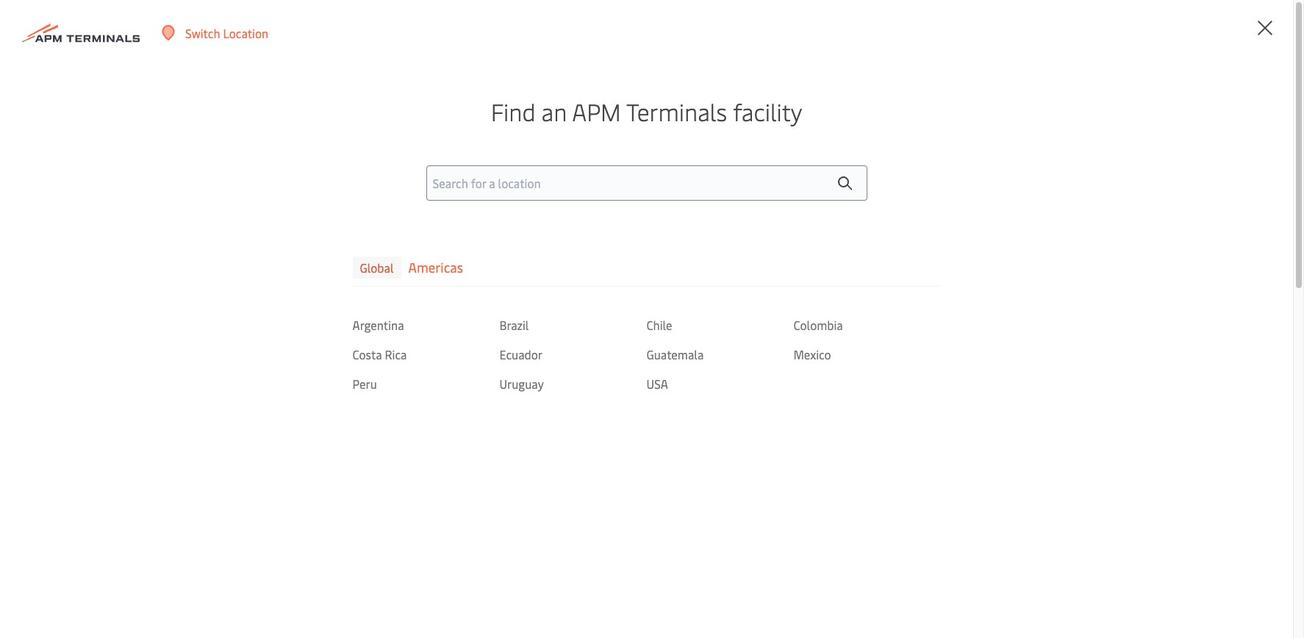Task type: locate. For each thing, give the bounding box(es) containing it.
apm up the colombia button
[[835, 228, 924, 286]]

brazil
[[500, 317, 529, 333]]

1 horizontal spatial terminals
[[933, 228, 1116, 286]]

1 horizontal spatial ecuador
[[835, 328, 990, 386]]

apm terminals inland services ecuador
[[835, 228, 1117, 386]]

costa rica
[[353, 346, 407, 363]]

0 horizontal spatial terminals
[[626, 96, 727, 127]]

1 horizontal spatial apm
[[835, 228, 924, 286]]

global button
[[353, 257, 401, 279]]

guatemala button
[[647, 346, 794, 363]]

1 vertical spatial terminals
[[933, 228, 1116, 286]]

apm right an
[[572, 96, 621, 127]]

find
[[491, 96, 536, 127]]

uruguay
[[500, 376, 544, 392]]

apm
[[572, 96, 621, 127], [835, 228, 924, 286]]

0 horizontal spatial ecuador
[[500, 346, 543, 363]]

usa button
[[647, 376, 794, 392]]

/
[[1178, 14, 1183, 30]]

uruguay button
[[500, 376, 647, 392]]

mexico button
[[794, 346, 941, 363]]

services
[[963, 278, 1117, 336]]

peru button
[[353, 376, 500, 392]]

americas
[[409, 258, 463, 277]]

0 horizontal spatial apm
[[572, 96, 621, 127]]

0 vertical spatial apm
[[572, 96, 621, 127]]

facility
[[733, 96, 802, 127]]

inland
[[835, 278, 952, 336]]

an
[[542, 96, 567, 127]]

ecuador
[[835, 328, 990, 386], [500, 346, 543, 363]]

apm inside apm terminals inland services ecuador
[[835, 228, 924, 286]]

location
[[223, 25, 269, 41]]

terminals
[[626, 96, 727, 127], [933, 228, 1116, 286]]

costa rica button
[[353, 346, 500, 363]]

Search for a location search field
[[426, 166, 867, 201]]

mexico
[[794, 346, 831, 363]]

argentina
[[353, 317, 404, 333]]

switch location
[[185, 25, 269, 41]]

1 vertical spatial apm
[[835, 228, 924, 286]]



Task type: describe. For each thing, give the bounding box(es) containing it.
peru
[[353, 376, 377, 392]]

rica
[[385, 346, 407, 363]]

global
[[360, 260, 394, 276]]

guatemala
[[647, 346, 704, 363]]

ecuador inside apm terminals inland services ecuador
[[835, 328, 990, 386]]

ecuador button
[[500, 346, 647, 363]]

switch
[[185, 25, 220, 41]]

find an apm terminals facility
[[491, 96, 802, 127]]

chile
[[647, 317, 672, 333]]

login / create account
[[1147, 14, 1265, 30]]

colombia button
[[794, 317, 941, 333]]

argentina button
[[353, 317, 500, 333]]

create
[[1186, 14, 1220, 30]]

login
[[1147, 14, 1175, 30]]

login / create account link
[[1119, 0, 1265, 43]]

colombia
[[794, 317, 843, 333]]

terminals inside apm terminals inland services ecuador
[[933, 228, 1116, 286]]

usa
[[647, 376, 668, 392]]

chile button
[[647, 317, 794, 333]]

0 vertical spatial terminals
[[626, 96, 727, 127]]

costa
[[353, 346, 382, 363]]

brazil button
[[500, 317, 647, 333]]

account
[[1222, 14, 1265, 30]]

americas button
[[409, 257, 463, 279]]



Task type: vqa. For each thing, say whether or not it's contained in the screenshot.
Ensure
no



